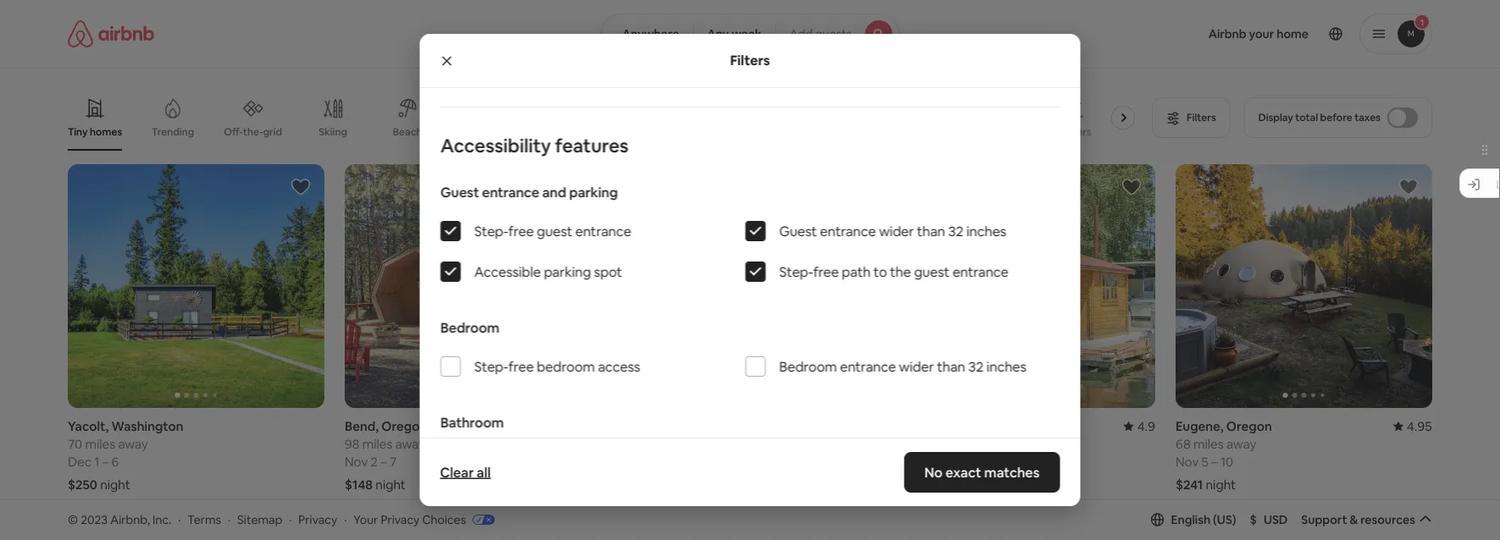 Task type: describe. For each thing, give the bounding box(es) containing it.
sitemap link
[[237, 512, 282, 528]]

$
[[1250, 513, 1257, 528]]

away for bend,
[[395, 436, 425, 452]]

32 for guest entrance wider than 32 inches
[[948, 222, 964, 240]]

entrance for guest entrance and parking
[[482, 184, 539, 201]]

features
[[555, 134, 628, 158]]

guest entrance wider than 32 inches
[[779, 222, 1006, 240]]

(us)
[[1214, 513, 1237, 528]]

5
[[1202, 454, 1209, 470]]

56
[[622, 436, 637, 452]]

your
[[354, 512, 378, 528]]

guest for guest entrance and parking
[[440, 184, 479, 201]]

english
[[1172, 513, 1211, 528]]

56 miles away
[[622, 436, 702, 452]]

1
[[94, 454, 100, 470]]

miles for bend,
[[362, 436, 393, 452]]

usd
[[1264, 513, 1288, 528]]

night for $241
[[1206, 477, 1236, 493]]

eugene, oregon 68 miles away nov 5 – 10 $241 night
[[1176, 418, 1273, 493]]

miles for yacolt,
[[85, 436, 115, 452]]

oregon for eugene, oregon 68 miles away nov 5 – 10 $241 night
[[1227, 418, 1273, 435]]

towers
[[1058, 125, 1092, 139]]

bathroom
[[440, 414, 504, 431]]

accessibility features
[[440, 134, 628, 158]]

98
[[345, 436, 360, 452]]

resources
[[1361, 513, 1416, 528]]

$148
[[345, 477, 373, 493]]

step-free guest entrance
[[474, 222, 631, 240]]

accessible parking spot
[[474, 263, 622, 281]]

yacolt,
[[68, 418, 109, 435]]

&
[[1350, 513, 1359, 528]]

washington
[[111, 418, 184, 435]]

support & resources
[[1302, 513, 1416, 528]]

nov for 98
[[345, 454, 368, 470]]

exact
[[946, 464, 982, 481]]

grid
[[263, 125, 282, 138]]

add guests button
[[776, 14, 900, 54]]

add to wishlist: bend, oregon image
[[568, 177, 588, 197]]

3 miles from the left
[[639, 436, 670, 452]]

15
[[925, 454, 937, 470]]

than for bedroom entrance wider than 32 inches
[[937, 358, 965, 375]]

show map button
[[694, 425, 806, 466]]

cabins
[[540, 125, 573, 139]]

– for $148
[[381, 454, 387, 470]]

1 horizontal spatial guest
[[914, 263, 950, 281]]

© 2023 airbnb, inc. ·
[[68, 512, 181, 528]]

total
[[1296, 111, 1319, 124]]

off-
[[224, 125, 243, 138]]

night for $250
[[100, 477, 130, 493]]

bedroom for bedroom entrance wider than 32 inches
[[779, 358, 837, 375]]

$250
[[68, 477, 97, 493]]

inc.
[[153, 512, 171, 528]]

clear
[[440, 464, 474, 481]]

path
[[842, 263, 871, 281]]

english (us)
[[1172, 513, 1237, 528]]

off-the-grid
[[224, 125, 282, 138]]

32 for bedroom entrance wider than 32 inches
[[968, 358, 984, 375]]

airbnb,
[[110, 512, 150, 528]]

accessibility
[[440, 134, 551, 158]]

show map
[[711, 438, 769, 453]]

any week
[[707, 26, 762, 42]]

0 vertical spatial guest
[[537, 222, 572, 240]]

no exact matches
[[925, 464, 1040, 481]]

2023
[[81, 512, 108, 528]]

anywhere button
[[601, 14, 694, 54]]

– for $250
[[102, 454, 109, 470]]

3 · from the left
[[289, 512, 292, 528]]

display
[[1259, 111, 1294, 124]]

entrance for bedroom entrance wider than 32 inches
[[840, 358, 896, 375]]

68
[[1176, 436, 1191, 452]]

– inside "50 miles away nov 15 – 20 $132 night"
[[940, 454, 946, 470]]

$241
[[1176, 477, 1204, 493]]

10
[[1221, 454, 1234, 470]]

7
[[390, 454, 397, 470]]

20
[[949, 454, 964, 470]]

yacolt, washington 70 miles away dec 1 – 6 $250 night
[[68, 418, 184, 493]]

terms link
[[188, 512, 221, 528]]

map
[[744, 438, 769, 453]]

none search field containing anywhere
[[601, 14, 900, 54]]

english (us) button
[[1151, 513, 1237, 528]]

bedroom for bedroom
[[440, 319, 499, 336]]



Task type: locate. For each thing, give the bounding box(es) containing it.
1 vertical spatial guest
[[914, 263, 950, 281]]

step- up bathroom
[[474, 358, 508, 375]]

· right terms link on the left
[[228, 512, 231, 528]]

filters
[[730, 52, 770, 69]]

1 vertical spatial parking
[[544, 263, 591, 281]]

night
[[100, 477, 130, 493], [376, 477, 406, 493], [929, 477, 959, 493], [1206, 477, 1236, 493]]

0 vertical spatial guest
[[440, 184, 479, 201]]

add guests
[[790, 26, 852, 42]]

tiny homes
[[68, 125, 122, 139]]

miles up 15
[[917, 436, 947, 452]]

0 horizontal spatial nov
[[345, 454, 368, 470]]

2 · from the left
[[228, 512, 231, 528]]

and
[[542, 184, 566, 201]]

1 vertical spatial guest
[[779, 222, 817, 240]]

show
[[711, 438, 742, 453]]

0 horizontal spatial bedroom
[[440, 319, 499, 336]]

1 horizontal spatial guest
[[779, 222, 817, 240]]

1 vertical spatial free
[[813, 263, 839, 281]]

1 miles from the left
[[85, 436, 115, 452]]

access
[[598, 358, 640, 375]]

4 – from the left
[[1212, 454, 1218, 470]]

– inside bend, oregon 98 miles away nov 2 – 7 $148 night
[[381, 454, 387, 470]]

add
[[790, 26, 813, 42]]

trending
[[152, 125, 194, 139]]

display total before taxes
[[1259, 111, 1381, 124]]

step- for step-free guest entrance
[[474, 222, 508, 240]]

free down guest entrance and parking
[[508, 222, 534, 240]]

parking right "and"
[[569, 184, 618, 201]]

miles inside the yacolt, washington 70 miles away dec 1 – 6 $250 night
[[85, 436, 115, 452]]

·
[[178, 512, 181, 528], [228, 512, 231, 528], [289, 512, 292, 528], [344, 512, 347, 528]]

0 horizontal spatial privacy
[[299, 512, 337, 528]]

inches for guest entrance wider than 32 inches
[[967, 222, 1006, 240]]

night inside the yacolt, washington 70 miles away dec 1 – 6 $250 night
[[100, 477, 130, 493]]

1 vertical spatial wider
[[899, 358, 934, 375]]

2
[[371, 454, 378, 470]]

wider up "50"
[[899, 358, 934, 375]]

away for eugene,
[[1227, 436, 1257, 452]]

bedroom
[[440, 319, 499, 336], [779, 358, 837, 375]]

1 horizontal spatial privacy
[[381, 512, 420, 528]]

2 privacy from the left
[[381, 512, 420, 528]]

1 privacy from the left
[[299, 512, 337, 528]]

dec
[[68, 454, 91, 470]]

4 miles from the left
[[917, 436, 947, 452]]

mansions
[[460, 125, 505, 139]]

step- up accessible
[[474, 222, 508, 240]]

oregon up 7
[[382, 418, 427, 435]]

0 vertical spatial 32
[[948, 222, 964, 240]]

2 nov from the left
[[899, 454, 922, 470]]

away inside eugene, oregon 68 miles away nov 5 – 10 $241 night
[[1227, 436, 1257, 452]]

1 away from the left
[[118, 436, 148, 452]]

beach
[[393, 125, 422, 139]]

miles inside "50 miles away nov 15 – 20 $132 night"
[[917, 436, 947, 452]]

oregon inside eugene, oregon 68 miles away nov 5 – 10 $241 night
[[1227, 418, 1273, 435]]

0 vertical spatial step-
[[474, 222, 508, 240]]

1 – from the left
[[102, 454, 109, 470]]

oregon inside bend, oregon 98 miles away nov 2 – 7 $148 night
[[382, 418, 427, 435]]

· right inc.
[[178, 512, 181, 528]]

away for yacolt,
[[118, 436, 148, 452]]

any
[[707, 26, 729, 42]]

miles for eugene,
[[1194, 436, 1224, 452]]

wider for guest
[[879, 222, 914, 240]]

4.9 out of 5 average rating image
[[1124, 418, 1156, 435]]

night down 7
[[376, 477, 406, 493]]

inches for bedroom entrance wider than 32 inches
[[987, 358, 1027, 375]]

©
[[68, 512, 78, 528]]

guest down "and"
[[537, 222, 572, 240]]

miles
[[85, 436, 115, 452], [362, 436, 393, 452], [639, 436, 670, 452], [917, 436, 947, 452], [1194, 436, 1224, 452]]

your privacy choices link
[[354, 512, 495, 529]]

miles inside eugene, oregon 68 miles away nov 5 – 10 $241 night
[[1194, 436, 1224, 452]]

nov down "50"
[[899, 454, 922, 470]]

0 vertical spatial inches
[[967, 222, 1006, 240]]

· left privacy link
[[289, 512, 292, 528]]

4 · from the left
[[344, 512, 347, 528]]

away inside "50 miles away nov 15 – 20 $132 night"
[[950, 436, 980, 452]]

wider up step-free path to the guest entrance
[[879, 222, 914, 240]]

1 horizontal spatial bedroom
[[779, 358, 837, 375]]

matches
[[985, 464, 1040, 481]]

50 miles away nov 15 – 20 $132 night
[[899, 436, 980, 493]]

1 vertical spatial inches
[[987, 358, 1027, 375]]

0 horizontal spatial oregon
[[382, 418, 427, 435]]

$ usd
[[1250, 513, 1288, 528]]

1 horizontal spatial oregon
[[1227, 418, 1273, 435]]

away up 7
[[395, 436, 425, 452]]

profile element
[[920, 0, 1433, 68]]

sitemap
[[237, 512, 282, 528]]

4 night from the left
[[1206, 477, 1236, 493]]

your privacy choices
[[354, 512, 466, 528]]

0 vertical spatial bedroom
[[440, 319, 499, 336]]

group containing off-the-grid
[[68, 85, 1142, 151]]

1 vertical spatial step-
[[779, 263, 813, 281]]

privacy
[[299, 512, 337, 528], [381, 512, 420, 528]]

3 – from the left
[[940, 454, 946, 470]]

nov for 68
[[1176, 454, 1199, 470]]

3 nov from the left
[[1176, 454, 1199, 470]]

homes
[[90, 125, 122, 139]]

nov
[[345, 454, 368, 470], [899, 454, 922, 470], [1176, 454, 1199, 470]]

step- for step-free bedroom access
[[474, 358, 508, 375]]

eugene,
[[1176, 418, 1224, 435]]

night for $148
[[376, 477, 406, 493]]

– right 15
[[940, 454, 946, 470]]

2 vertical spatial free
[[508, 358, 534, 375]]

– left 7
[[381, 454, 387, 470]]

nov inside "50 miles away nov 15 – 20 $132 night"
[[899, 454, 922, 470]]

guests
[[816, 26, 852, 42]]

0 vertical spatial than
[[917, 222, 945, 240]]

nov inside eugene, oregon 68 miles away nov 5 – 10 $241 night
[[1176, 454, 1199, 470]]

0 horizontal spatial 32
[[948, 222, 964, 240]]

night inside "50 miles away nov 15 – 20 $132 night"
[[929, 477, 959, 493]]

guest entrance and parking
[[440, 184, 618, 201]]

4.95
[[1407, 418, 1433, 435]]

privacy left your
[[299, 512, 337, 528]]

1 · from the left
[[178, 512, 181, 528]]

no exact matches link
[[905, 453, 1061, 493]]

bend,
[[345, 418, 379, 435]]

away
[[118, 436, 148, 452], [395, 436, 425, 452], [672, 436, 702, 452], [950, 436, 980, 452], [1227, 436, 1257, 452]]

2 oregon from the left
[[1227, 418, 1273, 435]]

1 vertical spatial bedroom
[[779, 358, 837, 375]]

all
[[477, 464, 491, 481]]

1 horizontal spatial nov
[[899, 454, 922, 470]]

32
[[948, 222, 964, 240], [968, 358, 984, 375]]

– inside the yacolt, washington 70 miles away dec 1 – 6 $250 night
[[102, 454, 109, 470]]

group
[[420, 0, 1081, 108], [68, 85, 1142, 151], [68, 164, 325, 408], [345, 164, 602, 408], [622, 164, 879, 408], [899, 164, 1156, 408], [1176, 164, 1433, 408], [68, 527, 325, 541], [345, 527, 602, 541], [622, 527, 879, 541], [899, 527, 1156, 541], [1176, 527, 1433, 541]]

privacy link
[[299, 512, 337, 528]]

anywhere
[[622, 26, 679, 42]]

nov left 5
[[1176, 454, 1199, 470]]

step-free bedroom access
[[474, 358, 640, 375]]

any week button
[[693, 14, 776, 54]]

None search field
[[601, 14, 900, 54]]

2 vertical spatial step-
[[474, 358, 508, 375]]

step- for step-free path to the guest entrance
[[779, 263, 813, 281]]

1 vertical spatial than
[[937, 358, 965, 375]]

step- left path
[[779, 263, 813, 281]]

add to wishlist: yacolt, washington image
[[291, 177, 311, 197]]

free left path
[[813, 263, 839, 281]]

night down 10 at the right bottom of the page
[[1206, 477, 1236, 493]]

guest
[[537, 222, 572, 240], [914, 263, 950, 281]]

0 horizontal spatial guest
[[440, 184, 479, 201]]

entrance
[[482, 184, 539, 201], [575, 222, 631, 240], [820, 222, 876, 240], [953, 263, 1009, 281], [840, 358, 896, 375]]

guest right the
[[914, 263, 950, 281]]

nov inside bend, oregon 98 miles away nov 2 – 7 $148 night
[[345, 454, 368, 470]]

clear all button
[[432, 456, 499, 490]]

terms
[[188, 512, 221, 528]]

than for guest entrance wider than 32 inches
[[917, 222, 945, 240]]

2 – from the left
[[381, 454, 387, 470]]

2 horizontal spatial nov
[[1176, 454, 1199, 470]]

4.95 out of 5 average rating image
[[1394, 418, 1433, 435]]

1 nov from the left
[[345, 454, 368, 470]]

away left show
[[672, 436, 702, 452]]

away up 10 at the right bottom of the page
[[1227, 436, 1257, 452]]

5 miles from the left
[[1194, 436, 1224, 452]]

0 horizontal spatial guest
[[537, 222, 572, 240]]

· left your
[[344, 512, 347, 528]]

to
[[874, 263, 887, 281]]

add to wishlist: portland, oregon image
[[1122, 177, 1142, 197]]

free for bedroom
[[508, 358, 534, 375]]

50
[[899, 436, 914, 452]]

miles up 1
[[85, 436, 115, 452]]

$132
[[899, 477, 927, 493]]

week
[[732, 26, 762, 42]]

display total before taxes button
[[1245, 97, 1433, 138]]

miles up 5
[[1194, 436, 1224, 452]]

2 night from the left
[[376, 477, 406, 493]]

night inside bend, oregon 98 miles away nov 2 – 7 $148 night
[[376, 477, 406, 493]]

choices
[[422, 512, 466, 528]]

away down washington
[[118, 436, 148, 452]]

free for path
[[813, 263, 839, 281]]

nov left 2 at the left of the page
[[345, 454, 368, 470]]

guest
[[440, 184, 479, 201], [779, 222, 817, 240]]

0 vertical spatial free
[[508, 222, 534, 240]]

0 vertical spatial wider
[[879, 222, 914, 240]]

parking left the spot
[[544, 263, 591, 281]]

night inside eugene, oregon 68 miles away nov 5 – 10 $241 night
[[1206, 477, 1236, 493]]

miles up 2 at the left of the page
[[362, 436, 393, 452]]

– right 5
[[1212, 454, 1218, 470]]

2 miles from the left
[[362, 436, 393, 452]]

– inside eugene, oregon 68 miles away nov 5 – 10 $241 night
[[1212, 454, 1218, 470]]

bend, oregon 98 miles away nov 2 – 7 $148 night
[[345, 418, 427, 493]]

miles inside bend, oregon 98 miles away nov 2 – 7 $148 night
[[362, 436, 393, 452]]

add to wishlist: eugene, oregon image
[[1399, 177, 1419, 197]]

guest for guest entrance wider than 32 inches
[[779, 222, 817, 240]]

1 horizontal spatial 32
[[968, 358, 984, 375]]

away inside bend, oregon 98 miles away nov 2 – 7 $148 night
[[395, 436, 425, 452]]

night down 20
[[929, 477, 959, 493]]

taxes
[[1355, 111, 1381, 124]]

free for guest
[[508, 222, 534, 240]]

1 oregon from the left
[[382, 418, 427, 435]]

the-
[[243, 125, 263, 138]]

privacy right your
[[381, 512, 420, 528]]

step-free path to the guest entrance
[[779, 263, 1009, 281]]

70
[[68, 436, 82, 452]]

wider for bedroom
[[899, 358, 934, 375]]

oregon up 10 at the right bottom of the page
[[1227, 418, 1273, 435]]

terms · sitemap · privacy ·
[[188, 512, 347, 528]]

1 night from the left
[[100, 477, 130, 493]]

than
[[917, 222, 945, 240], [937, 358, 965, 375]]

3 away from the left
[[672, 436, 702, 452]]

the
[[890, 263, 911, 281]]

3 night from the left
[[929, 477, 959, 493]]

bedroom
[[537, 358, 595, 375]]

support & resources button
[[1302, 513, 1433, 528]]

5 away from the left
[[1227, 436, 1257, 452]]

away up 20
[[950, 436, 980, 452]]

2 away from the left
[[395, 436, 425, 452]]

wider
[[879, 222, 914, 240], [899, 358, 934, 375]]

miles right the 56
[[639, 436, 670, 452]]

4 away from the left
[[950, 436, 980, 452]]

bedroom entrance wider than 32 inches
[[779, 358, 1027, 375]]

entrance for guest entrance wider than 32 inches
[[820, 222, 876, 240]]

night down 6
[[100, 477, 130, 493]]

– for $241
[[1212, 454, 1218, 470]]

parking
[[569, 184, 618, 201], [544, 263, 591, 281]]

spot
[[594, 263, 622, 281]]

6
[[111, 454, 119, 470]]

filters dialog
[[420, 0, 1081, 541]]

away inside the yacolt, washington 70 miles away dec 1 – 6 $250 night
[[118, 436, 148, 452]]

skiing
[[319, 125, 347, 139]]

accessible
[[474, 263, 541, 281]]

oregon for bend, oregon 98 miles away nov 2 – 7 $148 night
[[382, 418, 427, 435]]

free left the bedroom
[[508, 358, 534, 375]]

0 vertical spatial parking
[[569, 184, 618, 201]]

– right 1
[[102, 454, 109, 470]]

1 vertical spatial 32
[[968, 358, 984, 375]]



Task type: vqa. For each thing, say whether or not it's contained in the screenshot.
the Your Privacy Choices Link
yes



